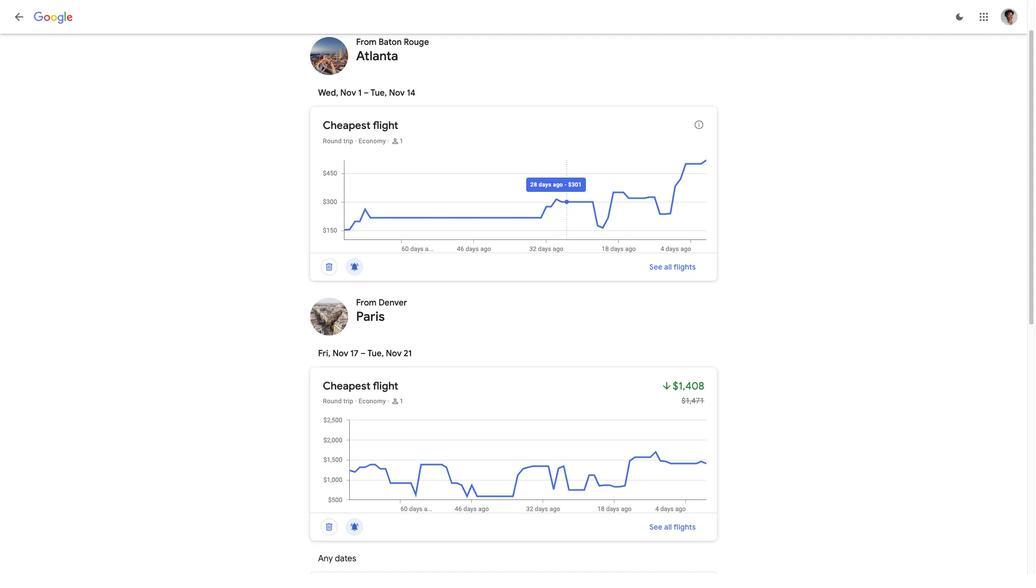 Task type: locate. For each thing, give the bounding box(es) containing it.
all for rouge
[[665, 262, 673, 272]]

1 vertical spatial –
[[361, 349, 366, 359]]

0 vertical spatial cheapest
[[323, 119, 371, 132]]

0 vertical spatial from
[[356, 37, 377, 48]]

1
[[358, 88, 362, 98], [400, 137, 404, 145], [400, 398, 404, 405]]

trip down wed, nov 1 – tue, nov 14
[[344, 137, 354, 145]]

1 passenger text field
[[400, 137, 404, 145]]

1 cheapest flight from the top
[[323, 119, 399, 132]]

1 vertical spatial from
[[356, 298, 377, 308]]

round trip economy left 1 text field
[[323, 398, 386, 405]]

trip down 17
[[344, 398, 354, 405]]

2 flights from the top
[[674, 522, 696, 532]]

round trip economy
[[323, 137, 386, 145], [323, 398, 386, 405]]

paris
[[356, 309, 385, 325]]

from inside from baton rouge atlanta
[[356, 37, 377, 48]]

tue, for atlanta
[[371, 88, 387, 98]]

0 vertical spatial –
[[364, 88, 369, 98]]

nov left 21
[[386, 349, 402, 359]]

price history graph image for paris
[[319, 416, 718, 513]]

–
[[364, 88, 369, 98], [361, 349, 366, 359]]

0 vertical spatial economy
[[359, 137, 386, 145]]

1 flights from the top
[[674, 262, 696, 272]]

1 vertical spatial see all flights
[[650, 522, 696, 532]]

2 cheapest flight from the top
[[323, 380, 399, 393]]

flight down wed, nov 1 – tue, nov 14
[[373, 119, 399, 132]]

see all flights for rouge
[[650, 262, 696, 272]]

1 vertical spatial round
[[323, 398, 342, 405]]

0 vertical spatial see all flights
[[650, 262, 696, 272]]

1 price history graph image from the top
[[319, 156, 718, 253]]

all for paris
[[665, 522, 673, 532]]

2 from from the top
[[356, 298, 377, 308]]

cheapest flight
[[323, 119, 399, 132], [323, 380, 399, 393]]

21
[[404, 349, 412, 359]]

1 vertical spatial 1
[[400, 137, 404, 145]]

1 from from the top
[[356, 37, 377, 48]]

trip
[[344, 137, 354, 145], [344, 398, 354, 405]]

1 all from the top
[[665, 262, 673, 272]]

– right 17
[[361, 349, 366, 359]]

0 vertical spatial price history graph application
[[319, 156, 718, 253]]

1 vertical spatial cheapest
[[323, 380, 371, 393]]

round trip economy left 1 passenger text box
[[323, 137, 386, 145]]

nov right wed,
[[341, 88, 356, 98]]

round
[[323, 137, 342, 145], [323, 398, 342, 405]]

cheapest down 17
[[323, 380, 371, 393]]

1 price history graph application from the top
[[319, 156, 718, 253]]

go back image
[[13, 11, 25, 23]]

1 vertical spatial price history graph application
[[319, 416, 718, 513]]

from for paris
[[356, 298, 377, 308]]

2 price history graph application from the top
[[319, 416, 718, 513]]

2 cheapest from the top
[[323, 380, 371, 393]]

ago
[[553, 181, 563, 188]]

economy left 1 passenger text box
[[359, 137, 386, 145]]

2 economy from the top
[[359, 398, 386, 405]]

nov left 14
[[389, 88, 405, 98]]

1 flight from the top
[[373, 119, 399, 132]]

cheapest down wed,
[[323, 119, 371, 132]]

1471 US dollars text field
[[682, 397, 705, 405]]

2 price history graph image from the top
[[319, 416, 718, 513]]

2 trip from the top
[[344, 398, 354, 405]]

2 vertical spatial 1
[[400, 398, 404, 405]]

see
[[650, 262, 663, 272], [650, 522, 663, 532]]

0 vertical spatial round
[[323, 137, 342, 145]]

from up paris
[[356, 298, 377, 308]]

2 round trip economy from the top
[[323, 398, 386, 405]]

1 round from the top
[[323, 137, 342, 145]]

1 vertical spatial all
[[665, 522, 673, 532]]

0 vertical spatial flight
[[373, 119, 399, 132]]

round for 1 passenger text box
[[323, 137, 342, 145]]

flights for rouge
[[674, 262, 696, 272]]

more info image
[[694, 120, 705, 130]]

1 vertical spatial flights
[[674, 522, 696, 532]]

nov left 17
[[333, 349, 349, 359]]

flight
[[373, 119, 399, 132], [373, 380, 399, 393]]

0 vertical spatial tue,
[[371, 88, 387, 98]]

17
[[351, 349, 359, 359]]

1408 US dollars text field
[[673, 380, 705, 393]]

cheapest
[[323, 119, 371, 132], [323, 380, 371, 393]]

0 vertical spatial see
[[650, 262, 663, 272]]

0 vertical spatial price history graph image
[[319, 156, 718, 253]]

round down wed,
[[323, 137, 342, 145]]

cheapest flight down wed, nov 1 – tue, nov 14
[[323, 119, 399, 132]]

days
[[539, 181, 552, 188]]

see all flights for paris
[[650, 522, 696, 532]]

1 vertical spatial cheapest flight
[[323, 380, 399, 393]]

from inside from denver paris
[[356, 298, 377, 308]]

1 vertical spatial trip
[[344, 398, 354, 405]]

2 see all flights from the top
[[650, 522, 696, 532]]

– for paris
[[361, 349, 366, 359]]

flights for paris
[[674, 522, 696, 532]]

rouge
[[404, 37, 429, 48]]

cheapest flight down the fri, nov 17 – tue, nov 21
[[323, 380, 399, 393]]

0 vertical spatial all
[[665, 262, 673, 272]]

1 vertical spatial economy
[[359, 398, 386, 405]]

economy
[[359, 137, 386, 145], [359, 398, 386, 405]]

tue, left 14
[[371, 88, 387, 98]]

economy left 1 text field
[[359, 398, 386, 405]]

price history graph application
[[319, 156, 718, 253], [319, 416, 718, 513]]

1 trip from the top
[[344, 137, 354, 145]]

1 see all flights from the top
[[650, 262, 696, 272]]

1 vertical spatial round trip economy
[[323, 398, 386, 405]]

round for 1 text field
[[323, 398, 342, 405]]

price history graph image
[[319, 156, 718, 253], [319, 416, 718, 513]]

1 vertical spatial see
[[650, 522, 663, 532]]

any
[[318, 554, 333, 564]]

tue, for paris
[[368, 349, 384, 359]]

nov
[[341, 88, 356, 98], [389, 88, 405, 98], [333, 349, 349, 359], [386, 349, 402, 359]]

tue,
[[371, 88, 387, 98], [368, 349, 384, 359]]

round down fri,
[[323, 398, 342, 405]]

0 vertical spatial round trip economy
[[323, 137, 386, 145]]

1 vertical spatial tue,
[[368, 349, 384, 359]]

wed, nov 1 – tue, nov 14
[[318, 88, 416, 98]]

flight for paris
[[373, 380, 399, 393]]

1 vertical spatial price history graph image
[[319, 416, 718, 513]]

from up atlanta
[[356, 37, 377, 48]]

flight down the fri, nov 17 – tue, nov 21
[[373, 380, 399, 393]]

0 vertical spatial flights
[[674, 262, 696, 272]]

round trip economy for 1 text field
[[323, 398, 386, 405]]

see all flights
[[650, 262, 696, 272], [650, 522, 696, 532]]

fri,
[[318, 349, 331, 359]]

2 round from the top
[[323, 398, 342, 405]]

1 see from the top
[[650, 262, 663, 272]]

1 vertical spatial flight
[[373, 380, 399, 393]]

flights
[[674, 262, 696, 272], [674, 522, 696, 532]]

2 all from the top
[[665, 522, 673, 532]]

1 economy from the top
[[359, 137, 386, 145]]

0 vertical spatial cheapest flight
[[323, 119, 399, 132]]

flight for atlanta
[[373, 119, 399, 132]]

1 cheapest from the top
[[323, 119, 371, 132]]

from
[[356, 37, 377, 48], [356, 298, 377, 308]]

tue, right 17
[[368, 349, 384, 359]]

from for atlanta
[[356, 37, 377, 48]]

0 vertical spatial trip
[[344, 137, 354, 145]]

2 flight from the top
[[373, 380, 399, 393]]

– right wed,
[[364, 88, 369, 98]]

all
[[665, 262, 673, 272], [665, 522, 673, 532]]

1 round trip economy from the top
[[323, 137, 386, 145]]

2 see from the top
[[650, 522, 663, 532]]



Task type: describe. For each thing, give the bounding box(es) containing it.
price history graph application for rouge
[[319, 156, 718, 253]]

disable email notifications for solution, round trip from denver to paris.fri, nov 17 – tue, nov 21 image
[[342, 515, 368, 540]]

14
[[407, 88, 416, 98]]

remove saved flight, round trip from denver to paris.fri, nov 17 – tue, nov 21 image
[[317, 515, 342, 540]]

cheapest flight for atlanta
[[323, 119, 399, 132]]

more info element
[[694, 120, 705, 133]]

denver
[[379, 298, 408, 308]]

any dates
[[318, 554, 357, 564]]

28
[[531, 181, 538, 188]]

cheapest flight for paris
[[323, 380, 399, 393]]

price history graph image for rouge
[[319, 156, 718, 253]]

see for rouge
[[650, 262, 663, 272]]

remove saved flight, round trip from baton rouge to atlanta.wed, nov 1 – tue, nov 14 image
[[317, 254, 342, 280]]

from baton rouge atlanta
[[356, 37, 429, 64]]

– for atlanta
[[364, 88, 369, 98]]

-
[[565, 181, 567, 188]]

cheapest for atlanta
[[323, 119, 371, 132]]

$301
[[569, 181, 582, 188]]

from denver paris
[[356, 298, 408, 325]]

round trip economy for 1 passenger text box
[[323, 137, 386, 145]]

0 vertical spatial 1
[[358, 88, 362, 98]]

28 days ago - $301
[[531, 181, 582, 188]]

change appearance image
[[948, 4, 973, 30]]

baton
[[379, 37, 402, 48]]

1 for 1 passenger text box
[[400, 137, 404, 145]]

atlanta
[[356, 48, 399, 64]]

see for paris
[[650, 522, 663, 532]]

cheapest for paris
[[323, 380, 371, 393]]

economy for 1 text field
[[359, 398, 386, 405]]

economy for 1 passenger text box
[[359, 137, 386, 145]]

trip for 1 passenger text box
[[344, 137, 354, 145]]

1 passenger text field
[[400, 397, 404, 406]]

$1,408
[[673, 380, 705, 393]]

wed,
[[318, 88, 339, 98]]

1 for 1 text field
[[400, 398, 404, 405]]

dates
[[335, 554, 357, 564]]

$1,471
[[682, 397, 705, 405]]

fri, nov 17 – tue, nov 21
[[318, 349, 412, 359]]

disable email notifications for solution, round trip from baton rouge to atlanta.wed, nov 1 – tue, nov 14 image
[[342, 254, 368, 280]]

trip for 1 text field
[[344, 398, 354, 405]]

price history graph application for paris
[[319, 416, 718, 513]]



Task type: vqa. For each thing, say whether or not it's contained in the screenshot.
$1,672 entire trip
no



